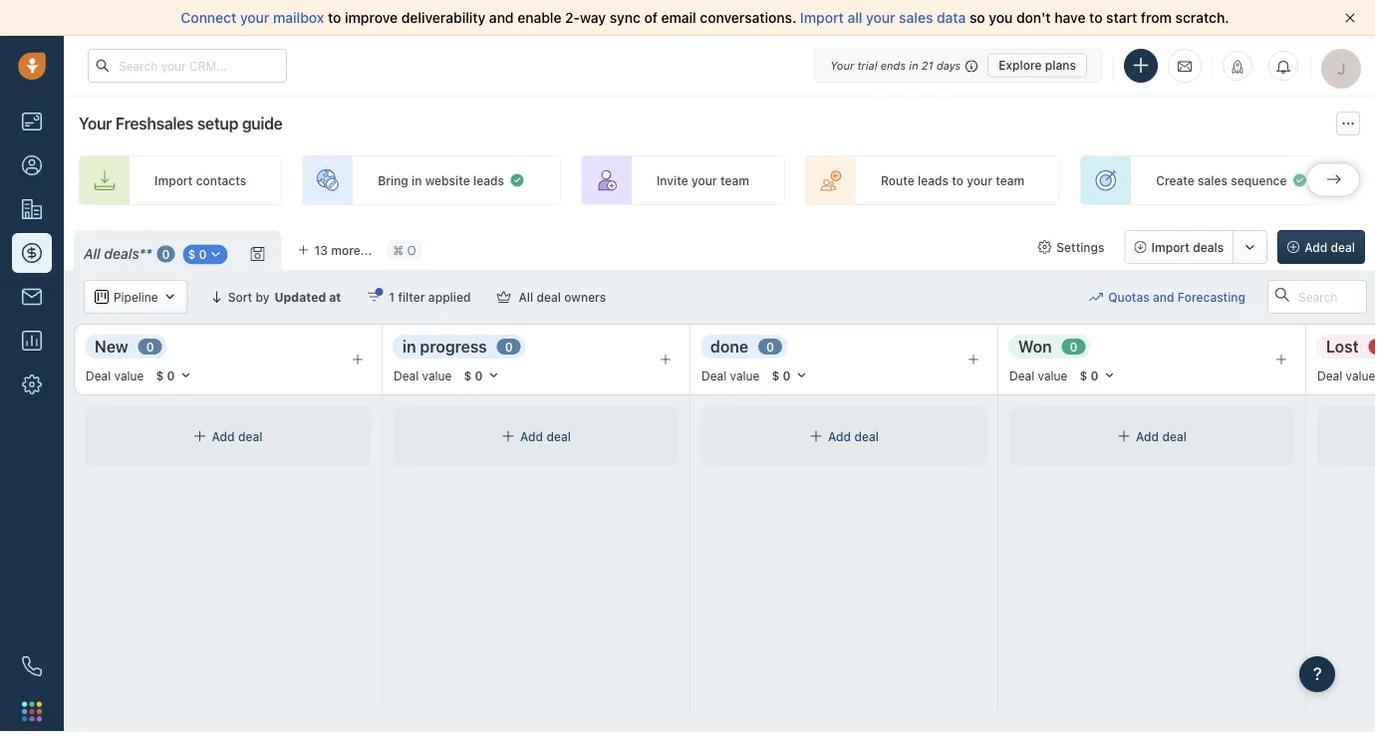 Task type: describe. For each thing, give the bounding box(es) containing it.
0 inside the all deals * * 0
[[162, 247, 170, 261]]

$ 0 for won
[[1080, 369, 1099, 383]]

import for import contacts
[[155, 173, 193, 187]]

all deal owners
[[519, 290, 606, 304]]

close image
[[1346, 13, 1356, 23]]

connect your mailbox to improve deliverability and enable 2-way sync of email conversations. import all your sales data so you don't have to start from scratch.
[[181, 9, 1230, 26]]

from
[[1141, 9, 1172, 26]]

way
[[580, 9, 606, 26]]

1 horizontal spatial import
[[800, 9, 844, 26]]

forecasting
[[1178, 290, 1246, 304]]

$ for done
[[772, 369, 780, 383]]

invite your team link
[[581, 156, 786, 205]]

2 horizontal spatial to
[[1090, 9, 1103, 26]]

so
[[970, 9, 986, 26]]

deliverability
[[402, 9, 486, 26]]

data
[[937, 9, 966, 26]]

freshsales
[[115, 114, 194, 133]]

contacts
[[196, 173, 246, 187]]

updated
[[275, 290, 326, 304]]

21
[[922, 59, 934, 72]]

bring in website leads
[[378, 173, 504, 187]]

create sales sequence link
[[1081, 156, 1344, 205]]

value for done
[[730, 369, 760, 383]]

more...
[[331, 243, 372, 257]]

deal value inside "popup button"
[[1318, 369, 1376, 383]]

invite
[[657, 173, 689, 187]]

deal value for in progress
[[394, 369, 452, 383]]

deal for done
[[702, 369, 727, 383]]

your trial ends in 21 days
[[831, 59, 961, 72]]

container_wx8msf4aqz5i3rn1 image for pipeline
[[95, 290, 109, 304]]

ends
[[881, 59, 906, 72]]

sort by updated at
[[228, 290, 341, 304]]

$ 0 button
[[177, 243, 234, 266]]

sequence
[[1232, 173, 1287, 187]]

your left "mailbox"
[[240, 9, 270, 26]]

deal for new
[[86, 369, 111, 383]]

owners
[[565, 290, 606, 304]]

import contacts link
[[79, 156, 282, 205]]

new
[[95, 337, 128, 356]]

mailbox
[[273, 9, 324, 26]]

won
[[1019, 337, 1052, 356]]

1
[[389, 290, 395, 304]]

all for deal
[[519, 290, 534, 304]]

all deal owners button
[[484, 280, 619, 314]]

conversations.
[[700, 9, 797, 26]]

quotas and forecasting
[[1109, 290, 1246, 304]]

0 vertical spatial sales
[[899, 9, 934, 26]]

bring in website leads link
[[302, 156, 561, 205]]

phone image
[[22, 657, 42, 677]]

$ for in progress
[[464, 369, 472, 383]]

$ 0 inside $ 0 dropdown button
[[188, 248, 207, 262]]

add inside button
[[1305, 240, 1328, 254]]

$ 0 button inside dropdown button
[[183, 245, 228, 265]]

quotas
[[1109, 290, 1150, 304]]

all
[[848, 9, 863, 26]]

container_wx8msf4aqz5i3rn1 image inside the pipeline dropdown button
[[163, 290, 177, 304]]

of
[[644, 9, 658, 26]]

import deals group
[[1125, 230, 1268, 264]]

2 * from the left
[[146, 246, 152, 262]]

deal value for new
[[86, 369, 144, 383]]

your freshsales setup guide
[[79, 114, 283, 133]]

0 vertical spatial in
[[910, 59, 919, 72]]

bring
[[378, 173, 409, 187]]

what's new image
[[1231, 60, 1245, 74]]

0 horizontal spatial and
[[489, 9, 514, 26]]

plans
[[1046, 58, 1077, 72]]

at
[[329, 290, 341, 304]]

$ 0 for done
[[772, 369, 791, 383]]

invite your team
[[657, 173, 750, 187]]

applied
[[429, 290, 471, 304]]

add for won
[[1137, 430, 1160, 444]]

1 vertical spatial sales
[[1198, 173, 1228, 187]]

setup
[[197, 114, 238, 133]]

deal value for won
[[1010, 369, 1068, 383]]

connect your mailbox link
[[181, 9, 328, 26]]

email
[[662, 9, 697, 26]]

add deal for in progress
[[520, 430, 571, 444]]

value inside "popup button"
[[1346, 369, 1376, 383]]

by
[[256, 290, 270, 304]]

team inside invite your team link
[[721, 173, 750, 187]]

add deal button
[[1278, 230, 1366, 264]]

$ 0 button for in progress
[[455, 365, 509, 387]]

1 * from the left
[[139, 246, 146, 262]]

import all your sales data link
[[800, 9, 970, 26]]

days
[[937, 59, 961, 72]]

create sales sequence
[[1157, 173, 1287, 187]]

deal for won
[[1010, 369, 1035, 383]]

container_wx8msf4aqz5i3rn1 image for quotas and forecasting
[[1090, 290, 1104, 304]]

1 horizontal spatial to
[[952, 173, 964, 187]]

settings
[[1057, 240, 1105, 254]]

1 vertical spatial and
[[1153, 290, 1175, 304]]

trial
[[858, 59, 878, 72]]

add for new
[[212, 430, 235, 444]]

pipeline
[[114, 290, 158, 304]]

in progress
[[403, 337, 487, 356]]

all deals * * 0
[[84, 246, 170, 262]]

lost
[[1327, 337, 1359, 356]]

add deal for new
[[212, 430, 263, 444]]

explore plans link
[[988, 53, 1088, 77]]

deal for in progress
[[394, 369, 419, 383]]

pipeline button
[[84, 280, 188, 314]]



Task type: vqa. For each thing, say whether or not it's contained in the screenshot.
EMAIL image
no



Task type: locate. For each thing, give the bounding box(es) containing it.
route
[[881, 173, 915, 187]]

sales
[[899, 9, 934, 26], [1198, 173, 1228, 187]]

to left start
[[1090, 9, 1103, 26]]

deal value button
[[1317, 359, 1376, 388]]

1 horizontal spatial deals
[[1193, 240, 1224, 254]]

container_wx8msf4aqz5i3rn1 image inside the create sales sequence link
[[1292, 172, 1308, 188]]

deals up forecasting
[[1193, 240, 1224, 254]]

add deal for won
[[1137, 430, 1187, 444]]

$ 0 button for done
[[763, 365, 817, 387]]

phone element
[[12, 647, 52, 687]]

2 deal from the left
[[394, 369, 419, 383]]

Search field
[[1268, 280, 1368, 314]]

0 horizontal spatial all
[[84, 246, 100, 262]]

send email image
[[1178, 58, 1192, 74]]

leads right route
[[918, 173, 949, 187]]

2 leads from the left
[[918, 173, 949, 187]]

team inside the route leads to your team link
[[996, 173, 1025, 187]]

to
[[328, 9, 341, 26], [1090, 9, 1103, 26], [952, 173, 964, 187]]

and
[[489, 9, 514, 26], [1153, 290, 1175, 304]]

$
[[188, 248, 196, 262], [156, 369, 164, 383], [464, 369, 472, 383], [772, 369, 780, 383], [1080, 369, 1088, 383]]

deal value for done
[[702, 369, 760, 383]]

add deal for done
[[829, 430, 879, 444]]

0 horizontal spatial team
[[721, 173, 750, 187]]

2 value from the left
[[422, 369, 452, 383]]

and right quotas
[[1153, 290, 1175, 304]]

$ 0 button
[[183, 245, 228, 265], [147, 365, 201, 387], [455, 365, 509, 387], [763, 365, 817, 387], [1071, 365, 1125, 387]]

container_wx8msf4aqz5i3rn1 image inside all deal owners button
[[497, 290, 511, 304]]

1 vertical spatial all
[[519, 290, 534, 304]]

1 horizontal spatial and
[[1153, 290, 1175, 304]]

your
[[831, 59, 855, 72], [79, 114, 112, 133]]

$ 0 for new
[[156, 369, 175, 383]]

container_wx8msf4aqz5i3rn1 image for add deal
[[1118, 430, 1132, 444]]

to right route
[[952, 173, 964, 187]]

deal for new
[[238, 430, 263, 444]]

add deal
[[1305, 240, 1356, 254], [212, 430, 263, 444], [520, 430, 571, 444], [829, 430, 879, 444], [1137, 430, 1187, 444]]

container_wx8msf4aqz5i3rn1 image inside the pipeline dropdown button
[[95, 290, 109, 304]]

2-
[[565, 9, 580, 26]]

freshworks switcher image
[[22, 702, 42, 722]]

your right route
[[967, 173, 993, 187]]

deal value
[[86, 369, 144, 383], [394, 369, 452, 383], [702, 369, 760, 383], [1010, 369, 1068, 383], [1318, 369, 1376, 383]]

start
[[1107, 9, 1138, 26]]

explore plans
[[999, 58, 1077, 72]]

deal for won
[[1163, 430, 1187, 444]]

1 vertical spatial in
[[412, 173, 422, 187]]

0 horizontal spatial your
[[79, 114, 112, 133]]

container_wx8msf4aqz5i3rn1 image inside $ 0 dropdown button
[[209, 248, 223, 262]]

value down won
[[1038, 369, 1068, 383]]

deal value down done at the top right of the page
[[702, 369, 760, 383]]

$ for won
[[1080, 369, 1088, 383]]

deal down new
[[86, 369, 111, 383]]

value for won
[[1038, 369, 1068, 383]]

*
[[139, 246, 146, 262], [146, 246, 152, 262]]

your for your freshsales setup guide
[[79, 114, 112, 133]]

2 horizontal spatial import
[[1152, 240, 1190, 254]]

2 vertical spatial import
[[1152, 240, 1190, 254]]

1 leads from the left
[[473, 173, 504, 187]]

deal for in progress
[[547, 430, 571, 444]]

0 horizontal spatial to
[[328, 9, 341, 26]]

sales left data
[[899, 9, 934, 26]]

route leads to your team
[[881, 173, 1025, 187]]

import left the all
[[800, 9, 844, 26]]

your right the all
[[866, 9, 896, 26]]

sort
[[228, 290, 252, 304]]

guide
[[242, 114, 283, 133]]

5 value from the left
[[1346, 369, 1376, 383]]

value down new
[[114, 369, 144, 383]]

all
[[84, 246, 100, 262], [519, 290, 534, 304]]

container_wx8msf4aqz5i3rn1 image
[[509, 172, 525, 188], [163, 290, 177, 304], [367, 290, 381, 304], [497, 290, 511, 304], [193, 430, 207, 444], [502, 430, 515, 444], [810, 430, 824, 444]]

deal down in progress
[[394, 369, 419, 383]]

your left freshsales
[[79, 114, 112, 133]]

filter
[[398, 290, 425, 304]]

0 vertical spatial all
[[84, 246, 100, 262]]

1 horizontal spatial leads
[[918, 173, 949, 187]]

enable
[[518, 9, 562, 26]]

website
[[425, 173, 470, 187]]

connect
[[181, 9, 237, 26]]

don't
[[1017, 9, 1051, 26]]

sync
[[610, 9, 641, 26]]

3 deal value from the left
[[702, 369, 760, 383]]

settings button
[[1028, 230, 1115, 264]]

add for done
[[829, 430, 852, 444]]

team
[[721, 173, 750, 187], [996, 173, 1025, 187]]

1 value from the left
[[114, 369, 144, 383]]

container_wx8msf4aqz5i3rn1 image
[[1292, 172, 1308, 188], [1038, 240, 1052, 254], [209, 248, 223, 262], [95, 290, 109, 304], [1090, 290, 1104, 304], [1118, 430, 1132, 444]]

leads right website
[[473, 173, 504, 187]]

all for deals
[[84, 246, 100, 262]]

quotas and forecasting link
[[1090, 280, 1266, 314]]

deals for import
[[1193, 240, 1224, 254]]

deal value down new
[[86, 369, 144, 383]]

1 vertical spatial your
[[79, 114, 112, 133]]

4 deal value from the left
[[1010, 369, 1068, 383]]

deal down done at the top right of the page
[[702, 369, 727, 383]]

leads
[[473, 173, 504, 187], [918, 173, 949, 187]]

3 deal from the left
[[702, 369, 727, 383]]

Search your CRM... text field
[[88, 49, 287, 83]]

in inside bring in website leads link
[[412, 173, 422, 187]]

all left owners
[[519, 290, 534, 304]]

1 vertical spatial import
[[155, 173, 193, 187]]

container_wx8msf4aqz5i3rn1 image inside settings popup button
[[1038, 240, 1052, 254]]

3 value from the left
[[730, 369, 760, 383]]

your left trial
[[831, 59, 855, 72]]

deal inside "popup button"
[[1318, 369, 1343, 383]]

and left enable
[[489, 9, 514, 26]]

0 horizontal spatial deals
[[104, 246, 139, 262]]

0 horizontal spatial import
[[155, 173, 193, 187]]

$ inside dropdown button
[[188, 248, 196, 262]]

value
[[114, 369, 144, 383], [422, 369, 452, 383], [730, 369, 760, 383], [1038, 369, 1068, 383], [1346, 369, 1376, 383]]

deal value down lost
[[1318, 369, 1376, 383]]

container_wx8msf4aqz5i3rn1 image inside "1 filter applied" button
[[367, 290, 381, 304]]

1 deal from the left
[[86, 369, 111, 383]]

import contacts
[[155, 173, 246, 187]]

deals inside button
[[1193, 240, 1224, 254]]

2 deal value from the left
[[394, 369, 452, 383]]

1 horizontal spatial your
[[831, 59, 855, 72]]

import
[[800, 9, 844, 26], [155, 173, 193, 187], [1152, 240, 1190, 254]]

1 horizontal spatial all
[[519, 290, 534, 304]]

2 vertical spatial in
[[403, 337, 416, 356]]

container_wx8msf4aqz5i3rn1 image inside bring in website leads link
[[509, 172, 525, 188]]

0 inside dropdown button
[[199, 248, 207, 262]]

import inside import deals button
[[1152, 240, 1190, 254]]

container_wx8msf4aqz5i3rn1 image for settings
[[1038, 240, 1052, 254]]

o
[[407, 243, 417, 257]]

progress
[[420, 337, 487, 356]]

value down in progress
[[422, 369, 452, 383]]

import up quotas and forecasting
[[1152, 240, 1190, 254]]

all up the pipeline dropdown button
[[84, 246, 100, 262]]

value down lost
[[1346, 369, 1376, 383]]

done
[[711, 337, 749, 356]]

deals up pipeline
[[104, 246, 139, 262]]

13 more...
[[315, 243, 372, 257]]

create
[[1157, 173, 1195, 187]]

in left 21 at the right top of the page
[[910, 59, 919, 72]]

sales right 'create'
[[1198, 173, 1228, 187]]

$ 0 for in progress
[[464, 369, 483, 383]]

in right bring
[[412, 173, 422, 187]]

13
[[315, 243, 328, 257]]

deal
[[86, 369, 111, 383], [394, 369, 419, 383], [702, 369, 727, 383], [1010, 369, 1035, 383], [1318, 369, 1343, 383]]

explore
[[999, 58, 1042, 72]]

5 deal from the left
[[1318, 369, 1343, 383]]

0 vertical spatial your
[[831, 59, 855, 72]]

to right "mailbox"
[[328, 9, 341, 26]]

1 horizontal spatial sales
[[1198, 173, 1228, 187]]

0
[[162, 247, 170, 261], [199, 248, 207, 262], [146, 340, 154, 354], [505, 340, 513, 354], [767, 340, 775, 354], [1070, 340, 1078, 354], [167, 369, 175, 383], [475, 369, 483, 383], [783, 369, 791, 383], [1091, 369, 1099, 383]]

import deals button
[[1125, 230, 1234, 264]]

deals
[[1193, 240, 1224, 254], [104, 246, 139, 262]]

deal value down won
[[1010, 369, 1068, 383]]

0 horizontal spatial leads
[[473, 173, 504, 187]]

deal
[[1331, 240, 1356, 254], [537, 290, 561, 304], [238, 430, 263, 444], [547, 430, 571, 444], [855, 430, 879, 444], [1163, 430, 1187, 444]]

your for your trial ends in 21 days
[[831, 59, 855, 72]]

$ 0
[[188, 248, 207, 262], [156, 369, 175, 383], [464, 369, 483, 383], [772, 369, 791, 383], [1080, 369, 1099, 383]]

5 deal value from the left
[[1318, 369, 1376, 383]]

⌘
[[393, 243, 404, 257]]

your right invite
[[692, 173, 717, 187]]

$ 0 button for new
[[147, 365, 201, 387]]

deal down lost
[[1318, 369, 1343, 383]]

add deal inside button
[[1305, 240, 1356, 254]]

⌘ o
[[393, 243, 417, 257]]

1 deal value from the left
[[86, 369, 144, 383]]

0 vertical spatial import
[[800, 9, 844, 26]]

0 horizontal spatial sales
[[899, 9, 934, 26]]

value down done at the top right of the page
[[730, 369, 760, 383]]

scratch.
[[1176, 9, 1230, 26]]

route leads to your team link
[[805, 156, 1061, 205]]

have
[[1055, 9, 1086, 26]]

deal down won
[[1010, 369, 1035, 383]]

in left progress
[[403, 337, 416, 356]]

4 deal from the left
[[1010, 369, 1035, 383]]

deals for all
[[104, 246, 139, 262]]

1 filter applied button
[[354, 280, 484, 314]]

value for in progress
[[422, 369, 452, 383]]

container_wx8msf4aqz5i3rn1 image inside quotas and forecasting link
[[1090, 290, 1104, 304]]

0 vertical spatial and
[[489, 9, 514, 26]]

all inside button
[[519, 290, 534, 304]]

deal for done
[[855, 430, 879, 444]]

you
[[989, 9, 1013, 26]]

import deals
[[1152, 240, 1224, 254]]

4 value from the left
[[1038, 369, 1068, 383]]

1 filter applied
[[389, 290, 471, 304]]

1 horizontal spatial team
[[996, 173, 1025, 187]]

2 team from the left
[[996, 173, 1025, 187]]

your
[[240, 9, 270, 26], [866, 9, 896, 26], [692, 173, 717, 187], [967, 173, 993, 187]]

improve
[[345, 9, 398, 26]]

deal value down in progress
[[394, 369, 452, 383]]

$ for new
[[156, 369, 164, 383]]

1 team from the left
[[721, 173, 750, 187]]

import for import deals
[[1152, 240, 1190, 254]]

import left the contacts
[[155, 173, 193, 187]]

13 more... button
[[287, 236, 383, 264]]

value for new
[[114, 369, 144, 383]]

$ 0 button for won
[[1071, 365, 1125, 387]]

add for in progress
[[520, 430, 543, 444]]

import inside import contacts link
[[155, 173, 193, 187]]



